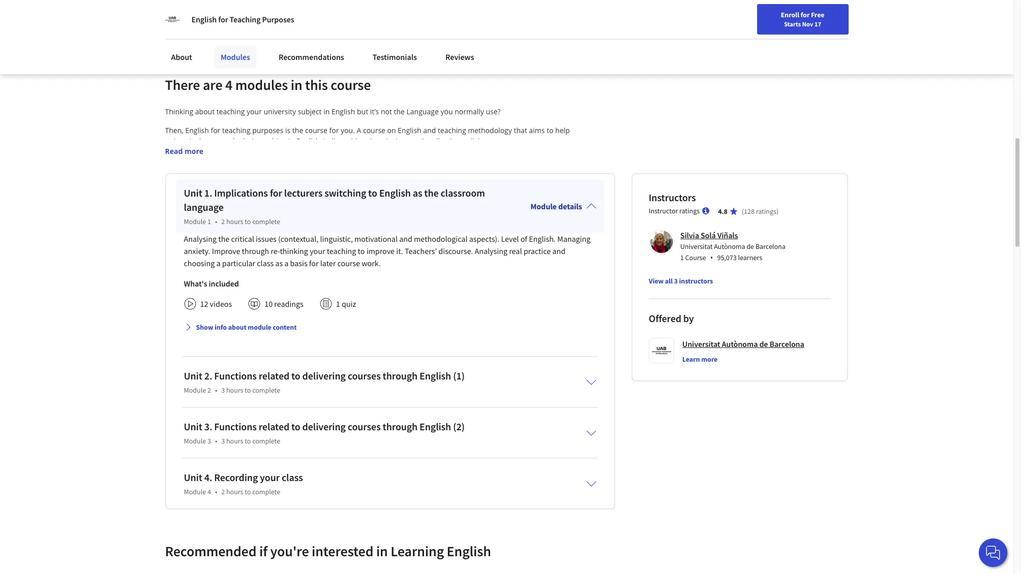Task type: vqa. For each thing, say whether or not it's contained in the screenshot.
now! in the bottom of the page
no



Task type: describe. For each thing, give the bounding box(es) containing it.
up
[[472, 158, 481, 167]]

2 vertical spatial english,
[[268, 264, 294, 274]]

of left "emi"
[[244, 222, 251, 231]]

discipline
[[333, 168, 365, 178]]

videos
[[210, 299, 232, 309]]

2.
[[204, 370, 212, 382]]

1 vertical spatial by
[[201, 414, 209, 424]]

teachers'
[[405, 246, 437, 256]]

english inside unit 2. functions related to delivering courses through english (1) module 2 • 3 hours to complete
[[420, 370, 451, 382]]

choosing
[[184, 258, 215, 268]]

of left clil
[[242, 286, 248, 295]]

0 vertical spatial this
[[305, 76, 328, 94]]

0 vertical spatial on
[[210, 13, 219, 23]]

offered by
[[649, 312, 694, 325]]

module inside unit 1. implications for lecturers switching to english as the classroom language module 1 • 2 hours to complete
[[184, 217, 206, 226]]

2 inside unit 2. functions related to delivering courses through english (1) module 2 • 3 hours to complete
[[208, 386, 211, 395]]

educational
[[376, 211, 415, 221]]

a right teach on the top left
[[194, 264, 198, 274]]

• inside unit 4. recording your class module 4 • 2 hours to complete
[[215, 488, 217, 497]]

through inside unit 3. functions related to delivering courses through english (2) module 3 • 3 hours to complete
[[383, 421, 418, 433]]

1 horizontal spatial ratings
[[756, 207, 777, 216]]

module details
[[531, 201, 582, 211]]

evaluative,
[[429, 382, 464, 392]]

improve
[[212, 246, 240, 256]]

0 horizontal spatial linguistic
[[290, 350, 319, 359]]

their down attitudinal,
[[393, 296, 408, 306]]

the right purposes
[[292, 125, 303, 135]]

in right media
[[280, 13, 286, 23]]

(uab).
[[165, 457, 185, 466]]

teaching left purposes
[[222, 125, 251, 135]]

their left oral
[[213, 403, 228, 413]]

in left line
[[324, 136, 330, 146]]

course inside analysing the critical issues (contextual, linguistic, motivational and methodological aspects). level of english. managing anxiety. improve through re-thinking your teaching to improve it. teachers' discourse. analysing real practice and choosing a particular class as a basis for later course work.
[[337, 258, 360, 268]]

a left basis
[[284, 258, 289, 268]]

universities
[[165, 168, 203, 178]]

their left the own
[[269, 296, 285, 306]]

0 vertical spatial purposes
[[262, 14, 294, 24]]

module inside unit 3. functions related to delivering courses through english (2) module 3 • 3 hours to complete
[[184, 437, 206, 446]]

their left grammar on the left
[[369, 403, 385, 413]]

1 horizontal spatial with
[[483, 158, 497, 167]]

university up 'opportunities'
[[362, 136, 394, 146]]

course down "strategic,"
[[358, 296, 380, 306]]

for right it
[[218, 14, 228, 24]]

switching
[[325, 187, 366, 199]]

courses for (2)
[[348, 421, 381, 433]]

interaction
[[297, 403, 333, 413]]

1 vertical spatial from
[[165, 200, 181, 210]]

to up 'l1'
[[293, 190, 300, 199]]

0 horizontal spatial about
[[195, 107, 215, 116]]

and down colleagues
[[512, 168, 525, 178]]

1 horizontal spatial from
[[349, 211, 365, 221]]

to left link
[[450, 158, 457, 167]]

teaching down purposes
[[258, 136, 287, 146]]

related for 2.
[[259, 370, 289, 382]]

what's
[[184, 279, 207, 289]]

the left basic
[[259, 350, 269, 359]]

0 vertical spatial with
[[346, 136, 360, 146]]

learn more
[[683, 355, 718, 364]]

discourse. inside analysing the critical issues (contextual, linguistic, motivational and methodological aspects). level of english. managing anxiety. improve through re-thinking your teaching to improve it. teachers' discourse. analysing real practice and choosing a particular class as a basis for later course work.
[[439, 246, 473, 256]]

in right switching
[[368, 190, 374, 199]]

their left 'teaching.'
[[376, 190, 391, 199]]

1 vertical spatial discourse
[[346, 318, 378, 327]]

perform,
[[229, 371, 258, 381]]

to inside unit 4. recording your class module 4 • 2 hours to complete
[[245, 488, 251, 497]]

policies.
[[462, 136, 489, 146]]

necessary
[[356, 264, 389, 274]]

0 vertical spatial are
[[203, 76, 223, 94]]

to down or
[[310, 211, 317, 221]]

and left skills.
[[429, 264, 442, 274]]

all up the motivational
[[367, 211, 375, 221]]

enroll
[[781, 10, 800, 19]]

recommendations
[[279, 52, 344, 62]]

instructors
[[679, 277, 713, 286]]

social
[[221, 13, 240, 23]]

offered
[[649, 312, 682, 325]]

(methodological,
[[266, 286, 321, 295]]

the left council
[[211, 414, 222, 424]]

the right over
[[231, 168, 242, 178]]

is right structure
[[236, 158, 241, 167]]

3 inside button
[[674, 277, 678, 286]]

motivational
[[355, 234, 398, 244]]

later
[[320, 258, 336, 268]]

language inside unit 1. implications for lecturers switching to english as the classroom language module 1 • 2 hours to complete
[[184, 201, 224, 213]]

course
[[685, 253, 706, 262]]

lecturers inside unit 1. implications for lecturers switching to english as the classroom language module 1 • 2 hours to complete
[[284, 187, 323, 199]]

10
[[265, 299, 273, 309]]

english inside unit 1. implications for lecturers switching to english as the classroom language module 1 • 2 hours to complete
[[379, 187, 411, 199]]

hours inside unit 2. functions related to delivering courses through english (1) module 2 • 3 hours to complete
[[226, 386, 243, 395]]

teaching inside analysing the critical issues (contextual, linguistic, motivational and methodological aspects). level of english. managing anxiety. improve through re-thinking your teaching to improve it. teachers' discourse. analysing real practice and choosing a particular class as a basis for later course work.
[[327, 246, 356, 256]]

1 horizontal spatial language
[[407, 107, 439, 116]]

methodology
[[468, 125, 512, 135]]

through inside analysing the critical issues (contextual, linguistic, motivational and methodological aspects). level of english. managing anxiety. improve through re-thinking your teaching to improve it. teachers' discourse. analysing real practice and choosing a particular class as a basis for later course work.
[[242, 246, 269, 256]]

hours inside unit 4. recording your class module 4 • 2 hours to complete
[[226, 488, 243, 497]]

courses for (1)
[[348, 370, 381, 382]]

functions for 2.
[[214, 370, 257, 382]]

emi
[[252, 222, 265, 231]]

(contextual,
[[278, 234, 319, 244]]

autònoma inside silvia solá viñals universitat autònoma de barcelona 1 course • 95,073 learners
[[714, 242, 745, 251]]

university up purposes
[[264, 107, 296, 116]]

teaching down modules
[[217, 107, 245, 116]]

wish
[[277, 190, 292, 199]]

there are 4 modules in this course
[[165, 76, 371, 94]]

appropriate
[[292, 371, 332, 381]]

2 horizontal spatial english,
[[532, 211, 557, 221]]

your right find
[[746, 12, 759, 21]]

as inside unit 1. implications for lecturers switching to english as the classroom language module 1 • 2 hours to complete
[[413, 187, 422, 199]]

4 inside unit 4. recording your class module 4 • 2 hours to complete
[[208, 488, 211, 497]]

managing
[[557, 234, 591, 244]]

level
[[501, 234, 519, 244]]

1 horizontal spatial do
[[328, 243, 336, 253]]

the down "10 readings"
[[274, 318, 285, 327]]

basis
[[290, 258, 308, 268]]

for inside enroll for free starts nov 17
[[801, 10, 810, 19]]

1.
[[204, 187, 212, 199]]

the down instruction).
[[338, 243, 349, 253]]

university up read more
[[165, 136, 197, 146]]

1 horizontal spatial using
[[322, 190, 340, 199]]

course left provided
[[279, 446, 302, 456]]

having
[[295, 264, 317, 274]]

flexibility
[[191, 328, 221, 338]]

de inside silvia solá viñals universitat autònoma de barcelona 1 course • 95,073 learners
[[747, 242, 754, 251]]

1 vertical spatial analysing
[[475, 246, 508, 256]]

1 vertical spatial universitat
[[683, 339, 720, 349]]

all up share
[[287, 158, 294, 167]]

to right able
[[319, 243, 326, 253]]

0 horizontal spatial a
[[357, 125, 361, 135]]

motivational,
[[436, 286, 479, 295]]

)
[[777, 207, 779, 216]]

used
[[345, 200, 361, 210]]

and right media
[[265, 13, 278, 23]]

show info about module content
[[196, 323, 297, 332]]

skills,
[[335, 403, 353, 413]]

the right share
[[301, 168, 312, 178]]

stages
[[417, 211, 438, 221]]

but
[[357, 107, 368, 116]]

(english
[[267, 222, 292, 231]]

for up share
[[275, 158, 285, 167]]

for inside analysing the critical issues (contextual, linguistic, motivational and methodological aspects). level of english. managing anxiety. improve through re-thinking your teaching to improve it. teachers' discourse. analysing real practice and choosing a particular class as a basis for later course work.
[[309, 258, 319, 268]]

details
[[558, 201, 582, 211]]

module left the details
[[531, 201, 557, 211]]

learners inside silvia solá viñals universitat autònoma de barcelona 1 course • 95,073 learners
[[738, 253, 762, 262]]

teaching up (vocabulary,
[[425, 350, 453, 359]]

0 vertical spatial analysing
[[184, 234, 217, 244]]

• inside silvia solá viñals universitat autònoma de barcelona 1 course • 95,073 learners
[[710, 252, 713, 263]]

gained
[[319, 264, 342, 274]]

internationalisation
[[396, 136, 461, 146]]

medium
[[328, 296, 356, 306]]

language inside then, english for teaching purposes is the course for you. a course on english and teaching methodology that aims to help university lecturers do their teaching in english, in line with university internationalisation policies. the course structure is the same for all learners and there are opportunities for them to link up with colleagues from universities all over the world who share the same discipline and discourse community, to ask questions and exchange ideas. this mooc targets lecturers who wish to begin using english in their teaching. a priori, this means university lecturers from countries where english is not the l1 or a widely-used language (romance language-speaking countries, for example), though in fact the course is open to teachers from all educational stages who want to teach through english, following the principles of emi (english medium instruction). on completing the course, you should be able to do the following. a) teach a university subject in english, having gained the necessary confidence and skills. b) integrate all aspects of clil (methodological, pedagogical, strategic, attitudinal, motivational, linguistic, sociolinguistic and pragmatic) to put together their own english-medium course on their particular subject. c) describe the characteristics of the university lecture discourse genre (planning, agents, channels, phases, dynamics, and current flexibility of the genre). d) understand and perform the basic linguistic macro-functions within english teaching discourse. e) understand and perform, using the appropriate linguistic exponents (vocabulary, structures, and phraseology), the main micro-functions in english teaching discourse: metalinguistic, informative, evaluative, inductive, and social. f) consolidate their oral expression and interaction skills, and their grammar and vocabulary, at english levels c1 and c2 as defined by the council of europe. english for teaching purposes is a course provided by the language service at the universitat autònoma de barcelona (uab).
[[363, 200, 393, 210]]

countries,
[[494, 200, 527, 210]]

their down purposes
[[241, 136, 256, 146]]

17
[[815, 20, 822, 28]]

the inside unit 1. implications for lecturers switching to english as the classroom language module 1 • 2 hours to complete
[[424, 187, 439, 199]]

(1)
[[453, 370, 465, 382]]

for up structure
[[211, 125, 220, 135]]

confidence
[[391, 264, 427, 274]]

learners inside then, english for teaching purposes is the course for you. a course on english and teaching methodology that aims to help university lecturers do their teaching in english, in line with university internationalisation policies. the course structure is the same for all learners and there are opportunities for them to link up with colleagues from universities all over the world who share the same discipline and discourse community, to ask questions and exchange ideas. this mooc targets lecturers who wish to begin using english in their teaching. a priori, this means university lecturers from countries where english is not the l1 or a widely-used language (romance language-speaking countries, for example), though in fact the course is open to teachers from all educational stages who want to teach through english, following the principles of emi (english medium instruction). on completing the course, you should be able to do the following. a) teach a university subject in english, having gained the necessary confidence and skills. b) integrate all aspects of clil (methodological, pedagogical, strategic, attitudinal, motivational, linguistic, sociolinguistic and pragmatic) to put together their own english-medium course on their particular subject. c) describe the characteristics of the university lecture discourse genre (planning, agents, channels, phases, dynamics, and current flexibility of the genre). d) understand and perform the basic linguistic macro-functions within english teaching discourse. e) understand and perform, using the appropriate linguistic exponents (vocabulary, structures, and phraseology), the main micro-functions in english teaching discourse: metalinguistic, informative, evaluative, inductive, and social. f) consolidate their oral expression and interaction skills, and their grammar and vocabulary, at english levels c1 and c2 as defined by the council of europe. english for teaching purposes is a course provided by the language service at the universitat autònoma de barcelona (uab).
[[296, 158, 323, 167]]

university down readings
[[287, 318, 319, 327]]

content
[[273, 323, 297, 332]]

the down characteristics
[[231, 328, 242, 338]]

performance
[[305, 13, 348, 23]]

class inside analysing the critical issues (contextual, linguistic, motivational and methodological aspects). level of english. managing anxiety. improve through re-thinking your teaching to improve it. teachers' discourse. analysing real practice and choosing a particular class as a basis for later course work.
[[257, 258, 274, 268]]

0 horizontal spatial ratings
[[680, 206, 700, 216]]

on
[[165, 243, 175, 253]]

open
[[291, 211, 308, 221]]

link
[[459, 158, 470, 167]]

pedagogical,
[[323, 286, 365, 295]]

de inside then, english for teaching purposes is the course for you. a course on english and teaching methodology that aims to help university lecturers do their teaching in english, in line with university internationalisation policies. the course structure is the same for all learners and there are opportunities for them to link up with colleagues from universities all over the world who share the same discipline and discourse community, to ask questions and exchange ideas. this mooc targets lecturers who wish to begin using english in their teaching. a priori, this means university lecturers from countries where english is not the l1 or a widely-used language (romance language-speaking countries, for example), though in fact the course is open to teachers from all educational stages who want to teach through english, following the principles of emi (english medium instruction). on completing the course, you should be able to do the following. a) teach a university subject in english, having gained the necessary confidence and skills. b) integrate all aspects of clil (methodological, pedagogical, strategic, attitudinal, motivational, linguistic, sociolinguistic and pragmatic) to put together their own english-medium course on their particular subject. c) describe the characteristics of the university lecture discourse genre (planning, agents, channels, phases, dynamics, and current flexibility of the genre). d) understand and perform the basic linguistic macro-functions within english teaching discourse. e) understand and perform, using the appropriate linguistic exponents (vocabulary, structures, and phraseology), the main micro-functions in english teaching discourse: metalinguistic, informative, evaluative, inductive, and social. f) consolidate their oral expression and interaction skills, and their grammar and vocabulary, at english levels c1 and c2 as defined by the council of europe. english for teaching purposes is a course provided by the language service at the universitat autònoma de barcelona (uab).
[[513, 446, 521, 456]]

for up line
[[329, 125, 339, 135]]

lecture
[[321, 318, 344, 327]]

more for learn more
[[701, 355, 718, 364]]

to left discourse:
[[291, 370, 300, 382]]

to right europe.
[[291, 421, 300, 433]]

language inside then, english for teaching purposes is the course for you. a course on english and teaching methodology that aims to help university lecturers do their teaching in english, in line with university internationalisation policies. the course structure is the same for all learners and there are opportunities for them to link up with colleagues from universities all over the world who share the same discipline and discourse community, to ask questions and exchange ideas. this mooc targets lecturers who wish to begin using english in their teaching. a priori, this means university lecturers from countries where english is not the l1 or a widely-used language (romance language-speaking countries, for example), though in fact the course is open to teachers from all educational stages who want to teach through english, following the principles of emi (english medium instruction). on completing the course, you should be able to do the following. a) teach a university subject in english, having gained the necessary confidence and skills. b) integrate all aspects of clil (methodological, pedagogical, strategic, attitudinal, motivational, linguistic, sociolinguistic and pragmatic) to put together their own english-medium course on their particular subject. c) describe the characteristics of the university lecture discourse genre (planning, agents, channels, phases, dynamics, and current flexibility of the genre). d) understand and perform the basic linguistic macro-functions within english teaching discourse. e) understand and perform, using the appropriate linguistic exponents (vocabulary, structures, and phraseology), the main micro-functions in english teaching discourse: metalinguistic, informative, evaluative, inductive, and social. f) consolidate their oral expression and interaction skills, and their grammar and vocabulary, at english levels c1 and c2 as defined by the council of europe. english for teaching purposes is a course provided by the language service at the universitat autònoma de barcelona (uab).
[[358, 446, 390, 456]]

1 horizontal spatial 4
[[225, 76, 233, 94]]

2 horizontal spatial from
[[536, 158, 552, 167]]

the down basic
[[280, 371, 291, 381]]

modules
[[221, 52, 250, 62]]

exponents
[[365, 371, 400, 381]]

course down thinking about teaching your university subject in english but it's not the language you normally use? at the left
[[305, 125, 327, 135]]

your left performance at the left top of page
[[288, 13, 303, 23]]

and down b) on the left of page
[[165, 296, 178, 306]]

reviews link
[[439, 46, 480, 68]]

the right the gained
[[343, 264, 354, 274]]

1 horizontal spatial by
[[335, 446, 343, 456]]

to down council
[[245, 437, 251, 446]]

linguistic, inside then, english for teaching purposes is the course for you. a course on english and teaching methodology that aims to help university lecturers do their teaching in english, in line with university internationalisation policies. the course structure is the same for all learners and there are opportunities for them to link up with colleagues from universities all over the world who share the same discipline and discourse community, to ask questions and exchange ideas. this mooc targets lecturers who wish to begin using english in their teaching. a priori, this means university lecturers from countries where english is not the l1 or a widely-used language (romance language-speaking countries, for example), though in fact the course is open to teachers from all educational stages who want to teach through english, following the principles of emi (english medium instruction). on completing the course, you should be able to do the following. a) teach a university subject in english, having gained the necessary confidence and skills. b) integrate all aspects of clil (methodological, pedagogical, strategic, attitudinal, motivational, linguistic, sociolinguistic and pragmatic) to put together their own english-medium course on their particular subject. c) describe the characteristics of the university lecture discourse genre (planning, agents, channels, phases, dynamics, and current flexibility of the genre). d) understand and perform the basic linguistic macro-functions within english teaching discourse. e) understand and perform, using the appropriate linguistic exponents (vocabulary, structures, and phraseology), the main micro-functions in english teaching discourse: metalinguistic, informative, evaluative, inductive, and social. f) consolidate their oral expression and interaction skills, and their grammar and vocabulary, at english levels c1 and c2 as defined by the council of europe. english for teaching purposes is a course provided by the language service at the universitat autònoma de barcelona (uab).
[[481, 286, 512, 295]]

discourse. inside then, english for teaching purposes is the course for you. a course on english and teaching methodology that aims to help university lecturers do their teaching in english, in line with university internationalisation policies. the course structure is the same for all learners and there are opportunities for them to link up with colleagues from universities all over the world who share the same discipline and discourse community, to ask questions and exchange ideas. this mooc targets lecturers who wish to begin using english in their teaching. a priori, this means university lecturers from countries where english is not the l1 or a widely-used language (romance language-speaking countries, for example), though in fact the course is open to teachers from all educational stages who want to teach through english, following the principles of emi (english medium instruction). on completing the course, you should be able to do the following. a) teach a university subject in english, having gained the necessary confidence and skills. b) integrate all aspects of clil (methodological, pedagogical, strategic, attitudinal, motivational, linguistic, sociolinguistic and pragmatic) to put together their own english-medium course on their particular subject. c) describe the characteristics of the university lecture discourse genre (planning, agents, channels, phases, dynamics, and current flexibility of the genre). d) understand and perform the basic linguistic macro-functions within english teaching discourse. e) understand and perform, using the appropriate linguistic exponents (vocabulary, structures, and phraseology), the main micro-functions in english teaching discourse: metalinguistic, informative, evaluative, inductive, and social. f) consolidate their oral expression and interaction skills, and their grammar and vocabulary, at english levels c1 and c2 as defined by the council of europe. english for teaching purposes is a course provided by the language service at the universitat autònoma de barcelona (uab).
[[455, 350, 489, 359]]

and right 2.
[[214, 371, 227, 381]]

subject inside then, english for teaching purposes is the course for you. a course on english and teaching methodology that aims to help university lecturers do their teaching in english, in line with university internationalisation policies. the course structure is the same for all learners and there are opportunities for them to link up with colleagues from universities all over the world who share the same discipline and discourse community, to ask questions and exchange ideas. this mooc targets lecturers who wish to begin using english in their teaching. a priori, this means university lecturers from countries where english is not the l1 or a widely-used language (romance language-speaking countries, for example), though in fact the course is open to teachers from all educational stages who want to teach through english, following the principles of emi (english medium instruction). on completing the course, you should be able to do the following. a) teach a university subject in english, having gained the necessary confidence and skills. b) integrate all aspects of clil (methodological, pedagogical, strategic, attitudinal, motivational, linguistic, sociolinguistic and pragmatic) to put together their own english-medium course on their particular subject. c) describe the characteristics of the university lecture discourse genre (planning, agents, channels, phases, dynamics, and current flexibility of the genre). d) understand and perform the basic linguistic macro-functions within english teaching discourse. e) understand and perform, using the appropriate linguistic exponents (vocabulary, structures, and phraseology), the main micro-functions in english teaching discourse: metalinguistic, informative, evaluative, inductive, and social. f) consolidate their oral expression and interaction skills, and their grammar and vocabulary, at english levels c1 and c2 as defined by the council of europe. english for teaching purposes is a course provided by the language service at the universitat autònoma de barcelona (uab).
[[234, 264, 258, 274]]

to down the "perform,"
[[245, 386, 251, 395]]

the left 'l1'
[[284, 200, 295, 210]]

language-
[[430, 200, 462, 210]]

learn more button
[[683, 354, 718, 365]]

practice
[[524, 246, 551, 256]]

the right phraseology),
[[542, 371, 553, 381]]

following.
[[351, 243, 383, 253]]

1 vertical spatial at
[[417, 446, 423, 456]]

and down phraseology),
[[500, 382, 512, 392]]

2 vertical spatial 1
[[336, 299, 340, 309]]

delivering for 3.
[[302, 421, 346, 433]]

testimonials
[[373, 52, 417, 62]]

1 vertical spatial same
[[314, 168, 332, 178]]

particular inside then, english for teaching purposes is the course for you. a course on english and teaching methodology that aims to help university lecturers do their teaching in english, in line with university internationalisation policies. the course structure is the same for all learners and there are opportunities for them to link up with colleagues from universities all over the world who share the same discipline and discourse community, to ask questions and exchange ideas. this mooc targets lecturers who wish to begin using english in their teaching. a priori, this means university lecturers from countries where english is not the l1 or a widely-used language (romance language-speaking countries, for example), though in fact the course is open to teachers from all educational stages who want to teach through english, following the principles of emi (english medium instruction). on completing the course, you should be able to do the following. a) teach a university subject in english, having gained the necessary confidence and skills. b) integrate all aspects of clil (methodological, pedagogical, strategic, attitudinal, motivational, linguistic, sociolinguistic and pragmatic) to put together their own english-medium course on their particular subject. c) describe the characteristics of the university lecture discourse genre (planning, agents, channels, phases, dynamics, and current flexibility of the genre). d) understand and perform the basic linguistic macro-functions within english teaching discourse. e) understand and perform, using the appropriate linguistic exponents (vocabulary, structures, and phraseology), the main micro-functions in english teaching discourse: metalinguistic, informative, evaluative, inductive, and social. f) consolidate their oral expression and interaction skills, and their grammar and vocabulary, at english levels c1 and c2 as defined by the council of europe. english for teaching purposes is a course provided by the language service at the universitat autònoma de barcelona (uab).
[[410, 296, 442, 306]]

1 horizontal spatial english,
[[296, 136, 322, 146]]

0 vertical spatial by
[[684, 312, 694, 325]]

your inside analysing the critical issues (contextual, linguistic, motivational and methodological aspects). level of english. managing anxiety. improve through re-thinking your teaching to improve it. teachers' discourse. analysing real practice and choosing a particular class as a basis for later course work.
[[310, 246, 325, 256]]

all left over
[[205, 168, 212, 178]]

grammar
[[387, 403, 418, 413]]

should
[[269, 243, 291, 253]]

• inside unit 3. functions related to delivering courses through english (2) module 3 • 3 hours to complete
[[215, 437, 217, 446]]

delivering for 2.
[[302, 370, 346, 382]]

0 vertical spatial at
[[474, 403, 480, 413]]

• inside unit 1. implications for lecturers switching to english as the classroom language module 1 • 2 hours to complete
[[215, 217, 217, 226]]

in down the "perform,"
[[238, 382, 244, 392]]

and right discipline
[[366, 168, 379, 178]]

and left the c2
[[538, 403, 551, 413]]

for right countries,
[[528, 200, 538, 210]]

world
[[244, 168, 263, 178]]

within
[[377, 350, 398, 359]]

and up europe.
[[283, 403, 296, 413]]

ideas.
[[165, 179, 184, 189]]

0 horizontal spatial same
[[255, 158, 273, 167]]

universitat inside then, english for teaching purposes is the course for you. a course on english and teaching methodology that aims to help university lecturers do their teaching in english, in line with university internationalisation policies. the course structure is the same for all learners and there are opportunities for them to link up with colleagues from universities all over the world who share the same discipline and discourse community, to ask questions and exchange ideas. this mooc targets lecturers who wish to begin using english in their teaching. a priori, this means university lecturers from countries where english is not the l1 or a widely-used language (romance language-speaking countries, for example), though in fact the course is open to teachers from all educational stages who want to teach through english, following the principles of emi (english medium instruction). on completing the course, you should be able to do the following. a) teach a university subject in english, having gained the necessary confidence and skills. b) integrate all aspects of clil (methodological, pedagogical, strategic, attitudinal, motivational, linguistic, sociolinguistic and pragmatic) to put together their own english-medium course on their particular subject. c) describe the characteristics of the university lecture discourse genre (planning, agents, channels, phases, dynamics, and current flexibility of the genre). d) understand and perform the basic linguistic macro-functions within english teaching discourse. e) understand and perform, using the appropriate linguistic exponents (vocabulary, structures, and phraseology), the main micro-functions in english teaching discourse: metalinguistic, informative, evaluative, inductive, and social. f) consolidate their oral expression and interaction skills, and their grammar and vocabulary, at english levels c1 and c2 as defined by the council of europe. english for teaching purposes is a course provided by the language service at the universitat autònoma de barcelona (uab).
[[438, 446, 474, 456]]

university up countries,
[[491, 190, 524, 199]]

particular inside analysing the critical issues (contextual, linguistic, motivational and methodological aspects). level of english. managing anxiety. improve through re-thinking your teaching to improve it. teachers' discourse. analysing real practice and choosing a particular class as a basis for later course work.
[[222, 258, 255, 268]]

of down expression
[[250, 414, 257, 424]]

of down characteristics
[[223, 328, 230, 338]]

unit 4. recording your class module 4 • 2 hours to complete
[[184, 471, 303, 497]]

to inside analysing the critical issues (contextual, linguistic, motivational and methodological aspects). level of english. managing anxiety. improve through re-thinking your teaching to improve it. teachers' discourse. analysing real practice and choosing a particular class as a basis for later course work.
[[358, 246, 365, 256]]

expression
[[245, 403, 281, 413]]

in left learning
[[376, 543, 388, 561]]

is up (english
[[284, 211, 289, 221]]

in up share
[[288, 136, 295, 146]]

1 horizontal spatial discourse
[[381, 168, 413, 178]]

2 understand from the top
[[173, 371, 212, 381]]

real
[[509, 246, 522, 256]]

in up clil
[[260, 264, 266, 274]]

0 vertical spatial you
[[441, 107, 453, 116]]

lecturers up module details
[[525, 190, 555, 199]]

more for read more
[[185, 146, 203, 156]]

and up internationalisation
[[423, 125, 436, 135]]

viñals
[[718, 230, 738, 240]]

to left "emi"
[[245, 217, 251, 226]]

the right provided
[[345, 446, 356, 456]]

4.
[[204, 471, 212, 484]]

a right or
[[316, 200, 320, 210]]

levels
[[508, 403, 526, 413]]

1 vertical spatial functions
[[205, 382, 236, 392]]



Task type: locate. For each thing, give the bounding box(es) containing it.
linguistic, up phases,
[[481, 286, 512, 295]]

module inside unit 4. recording your class module 4 • 2 hours to complete
[[184, 488, 206, 497]]

0 vertical spatial particular
[[222, 258, 255, 268]]

unit 3. functions related to delivering courses through english (2) module 3 • 3 hours to complete
[[184, 421, 465, 446]]

0 horizontal spatial language
[[358, 446, 390, 456]]

2 hours from the top
[[226, 386, 243, 395]]

hours down the "perform,"
[[226, 386, 243, 395]]

0 horizontal spatial as
[[165, 414, 172, 424]]

2 complete from the top
[[252, 386, 280, 395]]

unit for unit 4. recording your class
[[184, 471, 202, 484]]

related for 3.
[[259, 421, 289, 433]]

for
[[801, 10, 810, 19], [218, 14, 228, 24], [211, 125, 220, 135], [329, 125, 339, 135], [275, 158, 285, 167], [419, 158, 429, 167], [270, 187, 282, 199], [528, 200, 538, 210], [309, 258, 319, 268], [191, 446, 200, 456]]

linguistic,
[[320, 234, 353, 244], [481, 286, 512, 295]]

0 horizontal spatial linguistic,
[[320, 234, 353, 244]]

3 unit from the top
[[184, 421, 202, 433]]

1 horizontal spatial a
[[425, 190, 430, 199]]

1 vertical spatial related
[[259, 421, 289, 433]]

1 left course
[[680, 253, 684, 262]]

1 unit from the top
[[184, 187, 202, 199]]

them
[[431, 158, 448, 167]]

aspects).
[[469, 234, 500, 244]]

as inside then, english for teaching purposes is the course for you. a course on english and teaching methodology that aims to help university lecturers do their teaching in english, in line with university internationalisation policies. the course structure is the same for all learners and there are opportunities for them to link up with colleagues from universities all over the world who share the same discipline and discourse community, to ask questions and exchange ideas. this mooc targets lecturers who wish to begin using english in their teaching. a priori, this means university lecturers from countries where english is not the l1 or a widely-used language (romance language-speaking countries, for example), though in fact the course is open to teachers from all educational stages who want to teach through english, following the principles of emi (english medium instruction). on completing the course, you should be able to do the following. a) teach a university subject in english, having gained the necessary confidence and skills. b) integrate all aspects of clil (methodological, pedagogical, strategic, attitudinal, motivational, linguistic, sociolinguistic and pragmatic) to put together their own english-medium course on their particular subject. c) describe the characteristics of the university lecture discourse genre (planning, agents, channels, phases, dynamics, and current flexibility of the genre). d) understand and perform the basic linguistic macro-functions within english teaching discourse. e) understand and perform, using the appropriate linguistic exponents (vocabulary, structures, and phraseology), the main micro-functions in english teaching discourse: metalinguistic, informative, evaluative, inductive, and social. f) consolidate their oral expression and interaction skills, and their grammar and vocabulary, at english levels c1 and c2 as defined by the council of europe. english for teaching purposes is a course provided by the language service at the universitat autònoma de barcelona (uab).
[[165, 414, 172, 424]]

3 right view
[[674, 277, 678, 286]]

1 vertical spatial about
[[228, 323, 247, 332]]

with up the questions
[[483, 158, 497, 167]]

all inside button
[[665, 277, 673, 286]]

•
[[215, 217, 217, 226], [710, 252, 713, 263], [215, 386, 217, 395], [215, 437, 217, 446], [215, 488, 217, 497]]

english inside button
[[819, 11, 843, 22]]

( 128 ratings )
[[742, 207, 779, 216]]

same up begin
[[314, 168, 332, 178]]

0 vertical spatial teaching
[[230, 14, 261, 24]]

• inside unit 2. functions related to delivering courses through english (1) module 2 • 3 hours to complete
[[215, 386, 217, 395]]

3 down the 3.
[[208, 437, 211, 446]]

the up language-
[[424, 187, 439, 199]]

1 vertical spatial on
[[387, 125, 396, 135]]

12 videos
[[200, 299, 232, 309]]

0 vertical spatial english,
[[296, 136, 322, 146]]

1 vertical spatial english,
[[532, 211, 557, 221]]

the
[[165, 158, 177, 167]]

analysing up anxiety. at the left top of page
[[184, 234, 217, 244]]

same up world on the left of page
[[255, 158, 273, 167]]

2 inside unit 1. implications for lecturers switching to english as the classroom language module 1 • 2 hours to complete
[[221, 217, 225, 226]]

course,
[[228, 243, 253, 253]]

this down recommendations
[[305, 76, 328, 94]]

universitat autònoma de barcelona link
[[683, 338, 805, 350]]

discourse. up structures,
[[455, 350, 489, 359]]

1 horizontal spatial you
[[441, 107, 453, 116]]

0 horizontal spatial you
[[254, 243, 267, 253]]

more inside button
[[185, 146, 203, 156]]

0 horizontal spatial 1
[[208, 217, 211, 226]]

a right you. at left
[[357, 125, 361, 135]]

1 horizontal spatial particular
[[410, 296, 442, 306]]

2 vertical spatial on
[[382, 296, 391, 306]]

de inside 'universitat autònoma de barcelona' link
[[760, 339, 768, 349]]

universitat autònoma de barcelona
[[683, 339, 805, 349]]

english, down re-
[[268, 264, 294, 274]]

4 complete from the top
[[252, 488, 280, 497]]

as inside analysing the critical issues (contextual, linguistic, motivational and methodological aspects). level of english. managing anxiety. improve through re-thinking your teaching to improve it. teachers' discourse. analysing real practice and choosing a particular class as a basis for later course work.
[[275, 258, 283, 268]]

oral
[[230, 403, 243, 413]]

courses
[[348, 370, 381, 382], [348, 421, 381, 433]]

2 related from the top
[[259, 421, 289, 433]]

if
[[259, 543, 268, 561]]

to left ask
[[456, 168, 463, 178]]

and left the there
[[325, 158, 338, 167]]

their
[[241, 136, 256, 146], [376, 190, 391, 199], [269, 296, 285, 306], [393, 296, 408, 306], [213, 403, 228, 413], [369, 403, 385, 413]]

1 horizontal spatial at
[[474, 403, 480, 413]]

1 inside silvia solá viñals universitat autònoma de barcelona 1 course • 95,073 learners
[[680, 253, 684, 262]]

0 vertical spatial functions
[[214, 370, 257, 382]]

1 vertical spatial more
[[701, 355, 718, 364]]

show
[[196, 323, 213, 332]]

1 horizontal spatial more
[[701, 355, 718, 364]]

and left perform
[[215, 350, 227, 359]]

complete
[[252, 217, 280, 226], [252, 386, 280, 395], [252, 437, 280, 446], [252, 488, 280, 497]]

2 vertical spatial who
[[440, 211, 454, 221]]

e)
[[165, 371, 171, 381]]

solá
[[701, 230, 716, 240]]

complete inside unit 1. implications for lecturers switching to english as the classroom language module 1 • 2 hours to complete
[[252, 217, 280, 226]]

unit left 2.
[[184, 370, 202, 382]]

mooc
[[180, 190, 202, 199]]

the up "emi"
[[247, 211, 258, 221]]

0 vertical spatial who
[[264, 168, 279, 178]]

0 vertical spatial using
[[322, 190, 340, 199]]

1 horizontal spatial de
[[747, 242, 754, 251]]

3 right the micro-
[[221, 386, 225, 395]]

4 hours from the top
[[226, 488, 243, 497]]

0 vertical spatial 2
[[221, 217, 225, 226]]

readings
[[274, 299, 304, 309]]

service
[[392, 446, 415, 456]]

4
[[225, 76, 233, 94], [208, 488, 211, 497]]

complete inside unit 3. functions related to delivering courses through english (2) module 3 • 3 hours to complete
[[252, 437, 280, 446]]

delivering
[[302, 370, 346, 382], [302, 421, 346, 433]]

0 vertical spatial discourse.
[[439, 246, 473, 256]]

to down recording
[[245, 488, 251, 497]]

and up inductive,
[[481, 371, 494, 381]]

1 horizontal spatial analysing
[[475, 246, 508, 256]]

for left later at the top of page
[[309, 258, 319, 268]]

sociolinguistic
[[514, 286, 560, 295]]

where
[[216, 200, 237, 210]]

1 vertical spatial purposes
[[234, 446, 265, 456]]

class inside unit 4. recording your class module 4 • 2 hours to complete
[[282, 471, 303, 484]]

you inside then, english for teaching purposes is the course for you. a course on english and teaching methodology that aims to help university lecturers do their teaching in english, in line with university internationalisation policies. the course structure is the same for all learners and there are opportunities for them to link up with colleagues from universities all over the world who share the same discipline and discourse community, to ask questions and exchange ideas. this mooc targets lecturers who wish to begin using english in their teaching. a priori, this means university lecturers from countries where english is not the l1 or a widely-used language (romance language-speaking countries, for example), though in fact the course is open to teachers from all educational stages who want to teach through english, following the principles of emi (english medium instruction). on completing the course, you should be able to do the following. a) teach a university subject in english, having gained the necessary confidence and skills. b) integrate all aspects of clil (methodological, pedagogical, strategic, attitudinal, motivational, linguistic, sociolinguistic and pragmatic) to put together their own english-medium course on their particular subject. c) describe the characteristics of the university lecture discourse genre (planning, agents, channels, phases, dynamics, and current flexibility of the genre). d) understand and perform the basic linguistic macro-functions within english teaching discourse. e) understand and perform, using the appropriate linguistic exponents (vocabulary, structures, and phraseology), the main micro-functions in english teaching discourse: metalinguistic, informative, evaluative, inductive, and social. f) consolidate their oral expression and interaction skills, and their grammar and vocabulary, at english levels c1 and c2 as defined by the council of europe. english for teaching purposes is a course provided by the language service at the universitat autònoma de barcelona (uab).
[[254, 243, 267, 253]]

from up exchange
[[536, 158, 552, 167]]

0 horizontal spatial language
[[184, 201, 224, 213]]

1 vertical spatial linguistic
[[334, 371, 363, 381]]

included
[[209, 279, 239, 289]]

phases,
[[494, 318, 520, 327]]

course up universities
[[179, 158, 202, 167]]

this
[[165, 190, 179, 199]]

1 hours from the top
[[226, 217, 243, 226]]

share
[[280, 168, 299, 178]]

through down issues
[[242, 246, 269, 256]]

1 vertical spatial you
[[254, 243, 267, 253]]

1 vertical spatial barcelona
[[770, 339, 805, 349]]

by down consolidate
[[201, 414, 209, 424]]

the left 'course,'
[[216, 243, 227, 253]]

0 horizontal spatial at
[[417, 446, 423, 456]]

who
[[264, 168, 279, 178], [260, 190, 275, 199], [440, 211, 454, 221]]

through down countries,
[[503, 211, 530, 221]]

is up "emi"
[[264, 200, 269, 210]]

1 horizontal spatial functions
[[345, 350, 375, 359]]

your
[[746, 12, 759, 21], [288, 13, 303, 23], [247, 107, 262, 116], [310, 246, 325, 256], [260, 471, 280, 484]]

complete up expression
[[252, 386, 280, 395]]

2 unit from the top
[[184, 370, 202, 382]]

for up nov
[[801, 10, 810, 19]]

universitat down (2)
[[438, 446, 474, 456]]

english inside unit 3. functions related to delivering courses through english (2) module 3 • 3 hours to complete
[[420, 421, 451, 433]]

1 vertical spatial 1
[[680, 253, 684, 262]]

language up "educational"
[[363, 200, 393, 210]]

functions inside unit 2. functions related to delivering courses through english (1) module 2 • 3 hours to complete
[[214, 370, 257, 382]]

is
[[285, 125, 291, 135], [236, 158, 241, 167], [264, 200, 269, 210], [284, 211, 289, 221], [266, 446, 272, 456]]

as down re-
[[275, 258, 283, 268]]

autònoma inside 'universitat autònoma de barcelona' link
[[722, 339, 758, 349]]

are right the there
[[359, 158, 370, 167]]

this up language-
[[453, 190, 465, 199]]

f)
[[165, 403, 170, 413]]

and right dynamics, on the bottom right of the page
[[556, 318, 569, 327]]

agents,
[[435, 318, 459, 327]]

the up the flexibility
[[203, 318, 214, 327]]

on down "strategic,"
[[382, 296, 391, 306]]

0 vertical spatial do
[[230, 136, 239, 146]]

course
[[331, 76, 371, 94], [305, 125, 327, 135], [363, 125, 386, 135], [179, 158, 202, 167], [260, 211, 282, 221], [337, 258, 360, 268], [358, 296, 380, 306], [279, 446, 302, 456]]

your inside unit 4. recording your class module 4 • 2 hours to complete
[[260, 471, 280, 484]]

about
[[171, 52, 192, 62]]

1 functions from the top
[[214, 370, 257, 382]]

barcelona
[[756, 242, 786, 251], [770, 339, 805, 349], [523, 446, 556, 456]]

2 functions from the top
[[214, 421, 257, 433]]

unit inside unit 1. implications for lecturers switching to english as the classroom language module 1 • 2 hours to complete
[[184, 187, 202, 199]]

all up 12
[[205, 286, 213, 295]]

0 horizontal spatial with
[[346, 136, 360, 146]]

linguistic, inside analysing the critical issues (contextual, linguistic, motivational and methodological aspects). level of english. managing anxiety. improve through re-thinking your teaching to improve it. teachers' discourse. analysing real practice and choosing a particular class as a basis for later course work.
[[320, 234, 353, 244]]

module
[[248, 323, 272, 332]]

example),
[[165, 211, 197, 221]]

2 delivering from the top
[[302, 421, 346, 433]]

2 vertical spatial as
[[165, 414, 172, 424]]

1 vertical spatial subject
[[234, 264, 258, 274]]

on right it
[[210, 13, 219, 23]]

learners right 95,073
[[738, 253, 762, 262]]

1 vertical spatial courses
[[348, 421, 381, 433]]

not right it's
[[381, 107, 392, 116]]

strategic,
[[366, 286, 397, 295]]

courses inside unit 3. functions related to delivering courses through english (2) module 3 • 3 hours to complete
[[348, 421, 381, 433]]

about inside dropdown button
[[228, 323, 247, 332]]

1 vertical spatial 2
[[208, 386, 211, 395]]

0 horizontal spatial discourse
[[346, 318, 378, 327]]

and right grammar on the left
[[420, 403, 432, 413]]

at right service
[[417, 446, 423, 456]]

2 horizontal spatial as
[[413, 187, 422, 199]]

view all 3 instructors
[[649, 277, 713, 286]]

0 horizontal spatial 4
[[208, 488, 211, 497]]

1 vertical spatial teaching
[[202, 446, 232, 456]]

in down recommendations link
[[291, 76, 302, 94]]

channels,
[[461, 318, 492, 327]]

teaching down appropriate
[[271, 382, 300, 392]]

0 vertical spatial as
[[413, 187, 422, 199]]

0 vertical spatial delivering
[[302, 370, 346, 382]]

the inside analysing the critical issues (contextual, linguistic, motivational and methodological aspects). level of english. managing anxiety. improve through re-thinking your teaching to improve it. teachers' discourse. analysing real practice and choosing a particular class as a basis for later course work.
[[218, 234, 230, 244]]

None search field
[[145, 6, 389, 27]]

b)
[[165, 286, 172, 295]]

modules
[[235, 76, 288, 94]]

2 horizontal spatial 1
[[680, 253, 684, 262]]

course right later at the top of page
[[337, 258, 360, 268]]

purposes right social
[[262, 14, 294, 24]]

1 understand from the top
[[173, 350, 213, 359]]

0 vertical spatial related
[[259, 370, 289, 382]]

is right purposes
[[285, 125, 291, 135]]

who left wish
[[260, 190, 275, 199]]

view all 3 instructors button
[[649, 276, 713, 286]]

you left re-
[[254, 243, 267, 253]]

1 horizontal spatial 1
[[336, 299, 340, 309]]

to left help in the top right of the page
[[547, 125, 554, 135]]

not inside then, english for teaching purposes is the course for you. a course on english and teaching methodology that aims to help university lecturers do their teaching in english, in line with university internationalisation policies. the course structure is the same for all learners and there are opportunities for them to link up with colleagues from universities all over the world who share the same discipline and discourse community, to ask questions and exchange ideas. this mooc targets lecturers who wish to begin using english in their teaching. a priori, this means university lecturers from countries where english is not the l1 or a widely-used language (romance language-speaking countries, for example), though in fact the course is open to teachers from all educational stages who want to teach through english, following the principles of emi (english medium instruction). on completing the course, you should be able to do the following. a) teach a university subject in english, having gained the necessary confidence and skills. b) integrate all aspects of clil (methodological, pedagogical, strategic, attitudinal, motivational, linguistic, sociolinguistic and pragmatic) to put together their own english-medium course on their particular subject. c) describe the characteristics of the university lecture discourse genre (planning, agents, channels, phases, dynamics, and current flexibility of the genre). d) understand and perform the basic linguistic macro-functions within english teaching discourse. e) understand and perform, using the appropriate linguistic exponents (vocabulary, structures, and phraseology), the main micro-functions in english teaching discourse: metalinguistic, informative, evaluative, inductive, and social. f) consolidate their oral expression and interaction skills, and their grammar and vocabulary, at english levels c1 and c2 as defined by the council of europe. english for teaching purposes is a course provided by the language service at the universitat autònoma de barcelona (uab).
[[271, 200, 282, 210]]

hours inside unit 3. functions related to delivering courses through english (2) module 3 • 3 hours to complete
[[226, 437, 243, 446]]

1 inside unit 1. implications for lecturers switching to english as the classroom language module 1 • 2 hours to complete
[[208, 217, 211, 226]]

barcelona inside then, english for teaching purposes is the course for you. a course on english and teaching methodology that aims to help university lecturers do their teaching in english, in line with university internationalisation policies. the course structure is the same for all learners and there are opportunities for them to link up with colleagues from universities all over the world who share the same discipline and discourse community, to ask questions and exchange ideas. this mooc targets lecturers who wish to begin using english in their teaching. a priori, this means university lecturers from countries where english is not the l1 or a widely-used language (romance language-speaking countries, for example), though in fact the course is open to teachers from all educational stages who want to teach through english, following the principles of emi (english medium instruction). on completing the course, you should be able to do the following. a) teach a university subject in english, having gained the necessary confidence and skills. b) integrate all aspects of clil (methodological, pedagogical, strategic, attitudinal, motivational, linguistic, sociolinguistic and pragmatic) to put together their own english-medium course on their particular subject. c) describe the characteristics of the university lecture discourse genre (planning, agents, channels, phases, dynamics, and current flexibility of the genre). d) understand and perform the basic linguistic macro-functions within english teaching discourse. e) understand and perform, using the appropriate linguistic exponents (vocabulary, structures, and phraseology), the main micro-functions in english teaching discourse: metalinguistic, informative, evaluative, inductive, and social. f) consolidate their oral expression and interaction skills, and their grammar and vocabulary, at english levels c1 and c2 as defined by the council of europe. english for teaching purposes is a course provided by the language service at the universitat autònoma de barcelona (uab).
[[523, 446, 556, 456]]

not
[[381, 107, 392, 116], [271, 200, 282, 210]]

0 vertical spatial same
[[255, 158, 273, 167]]

analysing the critical issues (contextual, linguistic, motivational and methodological aspects). level of english. managing anxiety. improve through re-thinking your teaching to improve it. teachers' discourse. analysing real practice and choosing a particular class as a basis for later course work.
[[184, 234, 591, 268]]

unit inside unit 3. functions related to delivering courses through english (2) module 3 • 3 hours to complete
[[184, 421, 202, 433]]

related inside unit 3. functions related to delivering courses through english (2) module 3 • 3 hours to complete
[[259, 421, 289, 433]]

silvia solá viñals universitat autònoma de barcelona 1 course • 95,073 learners
[[680, 230, 786, 263]]

0 vertical spatial subject
[[298, 107, 322, 116]]

read more
[[165, 146, 203, 156]]

barcelona inside silvia solá viñals universitat autònoma de barcelona 1 course • 95,073 learners
[[756, 242, 786, 251]]

to left put
[[217, 296, 224, 306]]

0 vertical spatial understand
[[173, 350, 213, 359]]

1 vertical spatial who
[[260, 190, 275, 199]]

0 horizontal spatial analysing
[[184, 234, 217, 244]]

unit left the 4.
[[184, 471, 202, 484]]

0 horizontal spatial subject
[[234, 264, 258, 274]]

1 horizontal spatial linguistic
[[334, 371, 363, 381]]

0 vertical spatial universitat
[[680, 242, 713, 251]]

are
[[203, 76, 223, 94], [359, 158, 370, 167]]

subject
[[298, 107, 322, 116], [234, 264, 258, 274]]

1 horizontal spatial language
[[363, 200, 393, 210]]

silvia solá viñals image
[[650, 231, 673, 253]]

as
[[413, 187, 422, 199], [275, 258, 283, 268], [165, 414, 172, 424]]

it's
[[370, 107, 379, 116]]

of inside analysing the critical issues (contextual, linguistic, motivational and methodological aspects). level of english. managing anxiety. improve through re-thinking your teaching to improve it. teachers' discourse. analysing real practice and choosing a particular class as a basis for later course work.
[[521, 234, 527, 244]]

1 vertical spatial functions
[[214, 421, 257, 433]]

1 horizontal spatial not
[[381, 107, 392, 116]]

functions for 3.
[[214, 421, 257, 433]]

teaching inside then, english for teaching purposes is the course for you. a course on english and teaching methodology that aims to help university lecturers do their teaching in english, in line with university internationalisation policies. the course structure is the same for all learners and there are opportunities for them to link up with colleagues from universities all over the world who share the same discipline and discourse community, to ask questions and exchange ideas. this mooc targets lecturers who wish to begin using english in their teaching. a priori, this means university lecturers from countries where english is not the l1 or a widely-used language (romance language-speaking countries, for example), though in fact the course is open to teachers from all educational stages who want to teach through english, following the principles of emi (english medium instruction). on completing the course, you should be able to do the following. a) teach a university subject in english, having gained the necessary confidence and skills. b) integrate all aspects of clil (methodological, pedagogical, strategic, attitudinal, motivational, linguistic, sociolinguistic and pragmatic) to put together their own english-medium course on their particular subject. c) describe the characteristics of the university lecture discourse genre (planning, agents, channels, phases, dynamics, and current flexibility of the genre). d) understand and perform the basic linguistic macro-functions within english teaching discourse. e) understand and perform, using the appropriate linguistic exponents (vocabulary, structures, and phraseology), the main micro-functions in english teaching discourse: metalinguistic, informative, evaluative, inductive, and social. f) consolidate their oral expression and interaction skills, and their grammar and vocabulary, at english levels c1 and c2 as defined by the council of europe. english for teaching purposes is a course provided by the language service at the universitat autònoma de barcelona (uab).
[[202, 446, 232, 456]]

courses down within
[[348, 370, 381, 382]]

universitat autònoma de barcelona image
[[165, 12, 179, 26]]

hours down recording
[[226, 488, 243, 497]]

delivering inside unit 2. functions related to delivering courses through english (1) module 2 • 3 hours to complete
[[302, 370, 346, 382]]

(
[[742, 207, 744, 216]]

0 horizontal spatial using
[[260, 371, 278, 381]]

teaching down the 3.
[[202, 446, 232, 456]]

2 vertical spatial de
[[513, 446, 521, 456]]

unit for unit 3. functions related to delivering courses through english (2)
[[184, 421, 202, 433]]

do up structure
[[230, 136, 239, 146]]

for down share
[[270, 187, 282, 199]]

0 vertical spatial discourse
[[381, 168, 413, 178]]

medium
[[294, 222, 322, 231]]

functions inside unit 3. functions related to delivering courses through english (2) module 3 • 3 hours to complete
[[214, 421, 257, 433]]

complete inside unit 2. functions related to delivering courses through english (1) module 2 • 3 hours to complete
[[252, 386, 280, 395]]

methodological
[[414, 234, 468, 244]]

0 vertical spatial functions
[[345, 350, 375, 359]]

instructor
[[649, 206, 678, 216]]

your up later at the top of page
[[310, 246, 325, 256]]

1 courses from the top
[[348, 370, 381, 382]]

1 related from the top
[[259, 370, 289, 382]]

critical
[[231, 234, 254, 244]]

2 vertical spatial from
[[349, 211, 365, 221]]

discourse. up skills.
[[439, 246, 473, 256]]

the down though
[[197, 222, 208, 231]]

a down the improve
[[216, 258, 221, 268]]

4 unit from the top
[[184, 471, 202, 484]]

it
[[204, 13, 208, 23]]

of left content
[[266, 318, 272, 327]]

3 inside unit 2. functions related to delivering courses through english (1) module 2 • 3 hours to complete
[[221, 386, 225, 395]]

1 horizontal spatial linguistic,
[[481, 286, 512, 295]]

courses inside unit 2. functions related to delivering courses through english (1) module 2 • 3 hours to complete
[[348, 370, 381, 382]]

linguistic up appropriate
[[290, 350, 319, 359]]

2 inside unit 4. recording your class module 4 • 2 hours to complete
[[221, 488, 225, 497]]

the right service
[[425, 446, 436, 456]]

unit for unit 2. functions related to delivering courses through english (1)
[[184, 370, 202, 382]]

a down europe.
[[273, 446, 277, 456]]

module inside unit 2. functions related to delivering courses through english (1) module 2 • 3 hours to complete
[[184, 386, 206, 395]]

unit inside unit 2. functions related to delivering courses through english (1) module 2 • 3 hours to complete
[[184, 370, 202, 382]]

on
[[210, 13, 219, 23], [387, 125, 396, 135], [382, 296, 391, 306]]

0 vertical spatial from
[[536, 158, 552, 167]]

1 complete from the top
[[252, 217, 280, 226]]

1 horizontal spatial subject
[[298, 107, 322, 116]]

complete inside unit 4. recording your class module 4 • 2 hours to complete
[[252, 488, 280, 497]]

1 vertical spatial linguistic,
[[481, 286, 512, 295]]

means
[[467, 190, 489, 199]]

english, up english.
[[532, 211, 557, 221]]

unit inside unit 4. recording your class module 4 • 2 hours to complete
[[184, 471, 202, 484]]

a)
[[165, 264, 171, 274]]

through inside then, english for teaching purposes is the course for you. a course on english and teaching methodology that aims to help university lecturers do their teaching in english, in line with university internationalisation policies. the course structure is the same for all learners and there are opportunities for them to link up with colleagues from universities all over the world who share the same discipline and discourse community, to ask questions and exchange ideas. this mooc targets lecturers who wish to begin using english in their teaching. a priori, this means university lecturers from countries where english is not the l1 or a widely-used language (romance language-speaking countries, for example), though in fact the course is open to teachers from all educational stages who want to teach through english, following the principles of emi (english medium instruction). on completing the course, you should be able to do the following. a) teach a university subject in english, having gained the necessary confidence and skills. b) integrate all aspects of clil (methodological, pedagogical, strategic, attitudinal, motivational, linguistic, sociolinguistic and pragmatic) to put together their own english-medium course on their particular subject. c) describe the characteristics of the university lecture discourse genre (planning, agents, channels, phases, dynamics, and current flexibility of the genre). d) understand and perform the basic linguistic macro-functions within english teaching discourse. e) understand and perform, using the appropriate linguistic exponents (vocabulary, structures, and phraseology), the main micro-functions in english teaching discourse: metalinguistic, informative, evaluative, inductive, and social. f) consolidate their oral expression and interaction skills, and their grammar and vocabulary, at english levels c1 and c2 as defined by the council of europe. english for teaching purposes is a course provided by the language service at the universitat autònoma de barcelona (uab).
[[503, 211, 530, 221]]

c)
[[165, 318, 171, 327]]

defined
[[174, 414, 200, 424]]

are inside then, english for teaching purposes is the course for you. a course on english and teaching methodology that aims to help university lecturers do their teaching in english, in line with university internationalisation policies. the course structure is the same for all learners and there are opportunities for them to link up with colleagues from universities all over the world who share the same discipline and discourse community, to ask questions and exchange ideas. this mooc targets lecturers who wish to begin using english in their teaching. a priori, this means university lecturers from countries where english is not the l1 or a widely-used language (romance language-speaking countries, for example), though in fact the course is open to teachers from all educational stages who want to teach through english, following the principles of emi (english medium instruction). on completing the course, you should be able to do the following. a) teach a university subject in english, having gained the necessary confidence and skills. b) integrate all aspects of clil (methodological, pedagogical, strategic, attitudinal, motivational, linguistic, sociolinguistic and pragmatic) to put together their own english-medium course on their particular subject. c) describe the characteristics of the university lecture discourse genre (planning, agents, channels, phases, dynamics, and current flexibility of the genre). d) understand and perform the basic linguistic macro-functions within english teaching discourse. e) understand and perform, using the appropriate linguistic exponents (vocabulary, structures, and phraseology), the main micro-functions in english teaching discourse: metalinguistic, informative, evaluative, inductive, and social. f) consolidate their oral expression and interaction skills, and their grammar and vocabulary, at english levels c1 and c2 as defined by the council of europe. english for teaching purposes is a course provided by the language service at the universitat autònoma de barcelona (uab).
[[359, 158, 370, 167]]

share
[[182, 13, 202, 23]]

universitat inside silvia solá viñals universitat autònoma de barcelona 1 course • 95,073 learners
[[680, 242, 713, 251]]

hours inside unit 1. implications for lecturers switching to english as the classroom language module 1 • 2 hours to complete
[[226, 217, 243, 226]]

3 complete from the top
[[252, 437, 280, 446]]

purposes
[[262, 14, 294, 24], [234, 446, 265, 456]]

micro-
[[184, 382, 205, 392]]

purposes inside then, english for teaching purposes is the course for you. a course on english and teaching methodology that aims to help university lecturers do their teaching in english, in line with university internationalisation policies. the course structure is the same for all learners and there are opportunities for them to link up with colleagues from universities all over the world who share the same discipline and discourse community, to ask questions and exchange ideas. this mooc targets lecturers who wish to begin using english in their teaching. a priori, this means university lecturers from countries where english is not the l1 or a widely-used language (romance language-speaking countries, for example), though in fact the course is open to teachers from all educational stages who want to teach through english, following the principles of emi (english medium instruction). on completing the course, you should be able to do the following. a) teach a university subject in english, having gained the necessary confidence and skills. b) integrate all aspects of clil (methodological, pedagogical, strategic, attitudinal, motivational, linguistic, sociolinguistic and pragmatic) to put together their own english-medium course on their particular subject. c) describe the characteristics of the university lecture discourse genre (planning, agents, channels, phases, dynamics, and current flexibility of the genre). d) understand and perform the basic linguistic macro-functions within english teaching discourse. e) understand and perform, using the appropriate linguistic exponents (vocabulary, structures, and phraseology), the main micro-functions in english teaching discourse: metalinguistic, informative, evaluative, inductive, and social. f) consolidate their oral expression and interaction skills, and their grammar and vocabulary, at english levels c1 and c2 as defined by the council of europe. english for teaching purposes is a course provided by the language service at the universitat autònoma de barcelona (uab).
[[234, 446, 265, 456]]

1 vertical spatial particular
[[410, 296, 442, 306]]

and right skills,
[[355, 403, 367, 413]]

delivering inside unit 3. functions related to delivering courses through english (2) module 3 • 3 hours to complete
[[302, 421, 346, 433]]

0 vertical spatial not
[[381, 107, 392, 116]]

1 vertical spatial with
[[483, 158, 497, 167]]

module down countries
[[184, 217, 206, 226]]

and down the managing
[[553, 246, 566, 256]]

0 vertical spatial 4
[[225, 76, 233, 94]]

for inside unit 1. implications for lecturers switching to english as the classroom language module 1 • 2 hours to complete
[[270, 187, 282, 199]]

1 horizontal spatial same
[[314, 168, 332, 178]]

2 horizontal spatial by
[[684, 312, 694, 325]]

coursera career certificate image
[[656, 0, 826, 54]]

course up (english
[[260, 211, 282, 221]]

1 vertical spatial de
[[760, 339, 768, 349]]

2 courses from the top
[[348, 421, 381, 433]]

1 delivering from the top
[[302, 370, 346, 382]]

3 hours from the top
[[226, 437, 243, 446]]

about
[[195, 107, 215, 116], [228, 323, 247, 332]]

for down defined
[[191, 446, 200, 456]]

1 vertical spatial learners
[[738, 253, 762, 262]]

0 vertical spatial learners
[[296, 158, 323, 167]]

0 horizontal spatial are
[[203, 76, 223, 94]]

thinking about teaching your university subject in english but it's not the language you normally use?
[[165, 107, 503, 116]]

0 vertical spatial courses
[[348, 370, 381, 382]]

current
[[165, 328, 190, 338]]

teaching
[[217, 107, 245, 116], [222, 125, 251, 135], [438, 125, 466, 135], [258, 136, 287, 146], [327, 246, 356, 256], [425, 350, 453, 359], [271, 382, 300, 392]]

there
[[165, 76, 200, 94]]

clil
[[250, 286, 264, 295]]

you.
[[341, 125, 355, 135]]

related inside unit 2. functions related to delivering courses through english (1) module 2 • 3 hours to complete
[[259, 370, 289, 382]]

c1
[[528, 403, 537, 413]]

to
[[547, 125, 554, 135], [450, 158, 457, 167], [456, 168, 463, 178], [368, 187, 377, 199], [293, 190, 300, 199], [310, 211, 317, 221], [474, 211, 481, 221], [245, 217, 251, 226], [319, 243, 326, 253], [358, 246, 365, 256], [217, 296, 224, 306], [291, 370, 300, 382], [245, 386, 251, 395], [291, 421, 300, 433], [245, 437, 251, 446], [245, 488, 251, 497]]

priori,
[[431, 190, 451, 199]]

subject down there are 4 modules in this course
[[298, 107, 322, 116]]

more inside "button"
[[701, 355, 718, 364]]

english, left line
[[296, 136, 322, 146]]

learning
[[391, 543, 444, 561]]

to down speaking
[[474, 211, 481, 221]]

the up world on the left of page
[[243, 158, 254, 167]]

to right switching
[[368, 187, 377, 199]]

autònoma inside then, english for teaching purposes is the course for you. a course on english and teaching methodology that aims to help university lecturers do their teaching in english, in line with university internationalisation policies. the course structure is the same for all learners and there are opportunities for them to link up with colleagues from universities all over the world who share the same discipline and discourse community, to ask questions and exchange ideas. this mooc targets lecturers who wish to begin using english in their teaching. a priori, this means university lecturers from countries where english is not the l1 or a widely-used language (romance language-speaking countries, for example), though in fact the course is open to teachers from all educational stages who want to teach through english, following the principles of emi (english medium instruction). on completing the course, you should be able to do the following. a) teach a university subject in english, having gained the necessary confidence and skills. b) integrate all aspects of clil (methodological, pedagogical, strategic, attitudinal, motivational, linguistic, sociolinguistic and pragmatic) to put together their own english-medium course on their particular subject. c) describe the characteristics of the university lecture discourse genre (planning, agents, channels, phases, dynamics, and current flexibility of the genre). d) understand and perform the basic linguistic macro-functions within english teaching discourse. e) understand and perform, using the appropriate linguistic exponents (vocabulary, structures, and phraseology), the main micro-functions in english teaching discourse: metalinguistic, informative, evaluative, inductive, and social. f) consolidate their oral expression and interaction skills, and their grammar and vocabulary, at english levels c1 and c2 as defined by the council of europe. english for teaching purposes is a course provided by the language service at the universitat autònoma de barcelona (uab).
[[476, 446, 511, 456]]

media
[[242, 13, 263, 23]]

through inside unit 2. functions related to delivering courses through english (1) module 2 • 3 hours to complete
[[383, 370, 418, 382]]

functions
[[345, 350, 375, 359], [205, 382, 236, 392]]

unit for unit 1. implications for lecturers switching to english as the classroom language
[[184, 187, 202, 199]]

by right provided
[[335, 446, 343, 456]]

structure
[[203, 158, 234, 167]]

teaching.
[[393, 190, 423, 199]]

0 horizontal spatial from
[[165, 200, 181, 210]]

this inside then, english for teaching purposes is the course for you. a course on english and teaching methodology that aims to help university lecturers do their teaching in english, in line with university internationalisation policies. the course structure is the same for all learners and there are opportunities for them to link up with colleagues from universities all over the world who share the same discipline and discourse community, to ask questions and exchange ideas. this mooc targets lecturers who wish to begin using english in their teaching. a priori, this means university lecturers from countries where english is not the l1 or a widely-used language (romance language-speaking countries, for example), though in fact the course is open to teachers from all educational stages who want to teach through english, following the principles of emi (english medium instruction). on completing the course, you should be able to do the following. a) teach a university subject in english, having gained the necessary confidence and skills. b) integrate all aspects of clil (methodological, pedagogical, strategic, attitudinal, motivational, linguistic, sociolinguistic and pragmatic) to put together their own english-medium course on their particular subject. c) describe the characteristics of the university lecture discourse genre (planning, agents, channels, phases, dynamics, and current flexibility of the genre). d) understand and perform the basic linguistic macro-functions within english teaching discourse. e) understand and perform, using the appropriate linguistic exponents (vocabulary, structures, and phraseology), the main micro-functions in english teaching discourse: metalinguistic, informative, evaluative, inductive, and social. f) consolidate their oral expression and interaction skills, and their grammar and vocabulary, at english levels c1 and c2 as defined by the council of europe. english for teaching purposes is a course provided by the language service at the universitat autònoma de barcelona (uab).
[[453, 190, 465, 199]]

chat with us image
[[985, 545, 1002, 562]]

de
[[747, 242, 754, 251], [760, 339, 768, 349], [513, 446, 521, 456]]

targets
[[204, 190, 227, 199]]

to up work. in the top left of the page
[[358, 246, 365, 256]]

learners
[[296, 158, 323, 167], [738, 253, 762, 262]]

is down europe.
[[266, 446, 272, 456]]



